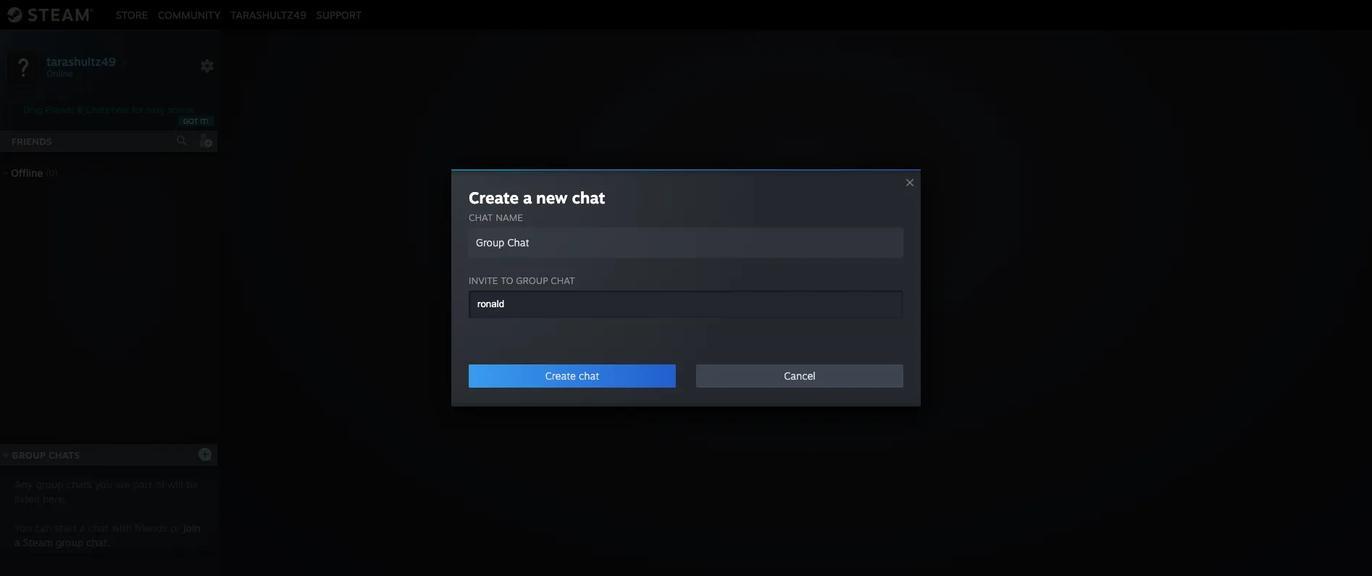 Task type: vqa. For each thing, say whether or not it's contained in the screenshot.
IS at the bottom of the page
no



Task type: locate. For each thing, give the bounding box(es) containing it.
a inside join a steam group chat.
[[14, 536, 20, 548]]

join a steam group chat.
[[14, 522, 200, 548]]

to left start!
[[853, 310, 864, 325]]

0 horizontal spatial group
[[12, 449, 46, 461]]

tarashultz49 up &
[[46, 54, 116, 68]]

create chat
[[545, 370, 599, 382]]

offline
[[11, 167, 43, 179]]

0 horizontal spatial to
[[501, 275, 513, 286]]

chats right &
[[86, 104, 109, 115]]

0 vertical spatial or
[[774, 310, 785, 325]]

drag friends & chats here for easy access
[[24, 104, 194, 115]]

create
[[469, 188, 519, 207], [545, 370, 576, 382]]

tarashultz49 left 'support'
[[231, 8, 306, 21]]

support link
[[311, 8, 367, 21]]

1 vertical spatial tarashultz49
[[46, 54, 116, 68]]

0 horizontal spatial chat
[[469, 212, 493, 223]]

group down start at the bottom left
[[56, 536, 83, 548]]

1 horizontal spatial group
[[788, 310, 821, 325]]

0 vertical spatial group
[[788, 310, 821, 325]]

a
[[523, 188, 532, 207], [727, 310, 733, 325], [79, 522, 85, 534], [14, 536, 20, 548]]

chat
[[469, 212, 493, 223], [825, 310, 850, 325]]

drag
[[24, 104, 43, 115]]

to
[[501, 275, 513, 286], [853, 310, 864, 325]]

a for steam
[[14, 536, 20, 548]]

friends down the drag at top
[[12, 135, 52, 147]]

1 horizontal spatial to
[[853, 310, 864, 325]]

chat left name
[[469, 212, 493, 223]]

1 vertical spatial group
[[12, 449, 46, 461]]

1 vertical spatial to
[[853, 310, 864, 325]]

tarashultz49
[[231, 8, 306, 21], [46, 54, 116, 68]]

access
[[167, 104, 194, 115]]

create inside "button"
[[545, 370, 576, 382]]

a right click
[[727, 310, 733, 325]]

create for create chat
[[545, 370, 576, 382]]

with
[[112, 522, 132, 534]]

chat
[[572, 188, 605, 207], [551, 275, 575, 286], [579, 370, 599, 382], [88, 522, 109, 534]]

1 horizontal spatial or
[[774, 310, 785, 325]]

a left new
[[523, 188, 532, 207]]

steam
[[23, 536, 53, 548]]

create for create a new chat
[[469, 188, 519, 207]]

new
[[536, 188, 568, 207]]

1 vertical spatial create
[[545, 370, 576, 382]]

part
[[133, 478, 152, 491]]

invite
[[469, 275, 498, 286]]

0 vertical spatial chats
[[86, 104, 109, 115]]

store link
[[111, 8, 153, 21]]

chats
[[86, 104, 109, 115], [48, 449, 80, 461]]

or
[[774, 310, 785, 325], [170, 522, 180, 534]]

or right the friend
[[774, 310, 785, 325]]

can
[[35, 522, 52, 534]]

0 vertical spatial group
[[516, 275, 548, 286]]

chat left start!
[[825, 310, 850, 325]]

for
[[132, 104, 143, 115]]

chats
[[66, 478, 92, 491]]

0 horizontal spatial create
[[469, 188, 519, 207]]

group
[[788, 310, 821, 325], [12, 449, 46, 461]]

name
[[496, 212, 523, 223]]

chats up chats
[[48, 449, 80, 461]]

friend
[[737, 310, 770, 325]]

any group chats you are part of will be listed here.
[[14, 478, 198, 505]]

0 horizontal spatial tarashultz49
[[46, 54, 116, 68]]

to right invite
[[501, 275, 513, 286]]

chat inside "button"
[[579, 370, 599, 382]]

1 horizontal spatial tarashultz49
[[231, 8, 306, 21]]

you can start a chat with friends or
[[14, 522, 183, 534]]

a down you
[[14, 536, 20, 548]]

group up here.
[[36, 478, 63, 491]]

or left join
[[170, 522, 180, 534]]

group
[[516, 275, 548, 286], [36, 478, 63, 491], [56, 536, 83, 548]]

friends
[[45, 104, 74, 115], [12, 135, 52, 147]]

any
[[14, 478, 33, 491]]

1 vertical spatial or
[[170, 522, 180, 534]]

friends
[[135, 522, 167, 534]]

0 vertical spatial to
[[501, 275, 513, 286]]

start
[[55, 522, 77, 534]]

here
[[111, 104, 129, 115]]

None text field
[[469, 228, 903, 258]]

be
[[186, 478, 198, 491]]

add a friend image
[[197, 133, 213, 149]]

group right the friend
[[788, 310, 821, 325]]

cancel button
[[696, 364, 903, 388]]

friends left &
[[45, 104, 74, 115]]

0 vertical spatial tarashultz49
[[231, 8, 306, 21]]

1 vertical spatial chats
[[48, 449, 80, 461]]

chat name
[[469, 212, 523, 223]]

a for new
[[523, 188, 532, 207]]

community
[[158, 8, 220, 21]]

1 vertical spatial chat
[[825, 310, 850, 325]]

2 vertical spatial group
[[56, 536, 83, 548]]

1 horizontal spatial create
[[545, 370, 576, 382]]

group up any
[[12, 449, 46, 461]]

here.
[[43, 493, 67, 505]]

1 vertical spatial group
[[36, 478, 63, 491]]

you
[[95, 478, 112, 491]]

group right invite
[[516, 275, 548, 286]]

listed
[[14, 493, 40, 505]]

0 vertical spatial create
[[469, 188, 519, 207]]



Task type: describe. For each thing, give the bounding box(es) containing it.
group inside any group chats you are part of will be listed here.
[[36, 478, 63, 491]]

store
[[116, 8, 148, 21]]

1 horizontal spatial chat
[[825, 310, 850, 325]]

click
[[698, 310, 724, 325]]

0 vertical spatial chat
[[469, 212, 493, 223]]

chat.
[[86, 536, 110, 548]]

join a steam group chat. link
[[14, 522, 200, 548]]

manage friends list settings image
[[200, 59, 214, 73]]

collapse chats list image
[[0, 452, 17, 458]]

click a friend or group chat to start!
[[698, 310, 896, 325]]

start!
[[868, 310, 896, 325]]

search my friends list image
[[175, 134, 188, 147]]

will
[[168, 478, 183, 491]]

0 vertical spatial friends
[[45, 104, 74, 115]]

group chats
[[12, 449, 80, 461]]

1 vertical spatial friends
[[12, 135, 52, 147]]

support
[[317, 8, 362, 21]]

invite to group chat
[[469, 275, 575, 286]]

create chat button
[[469, 364, 676, 388]]

join
[[183, 522, 200, 534]]

of
[[155, 478, 165, 491]]

create a group chat image
[[198, 447, 212, 461]]

tarashultz49 link
[[226, 8, 311, 21]]

create a new chat
[[469, 188, 605, 207]]

0 horizontal spatial chats
[[48, 449, 80, 461]]

you
[[14, 522, 32, 534]]

are
[[115, 478, 130, 491]]

1 horizontal spatial chats
[[86, 104, 109, 115]]

community link
[[153, 8, 226, 21]]

cancel
[[784, 370, 816, 382]]

&
[[77, 104, 83, 115]]

group inside join a steam group chat.
[[56, 536, 83, 548]]

Start typing a name... text field
[[476, 298, 885, 310]]

a for friend
[[727, 310, 733, 325]]

0 horizontal spatial or
[[170, 522, 180, 534]]

a right start at the bottom left
[[79, 522, 85, 534]]

easy
[[146, 104, 165, 115]]



